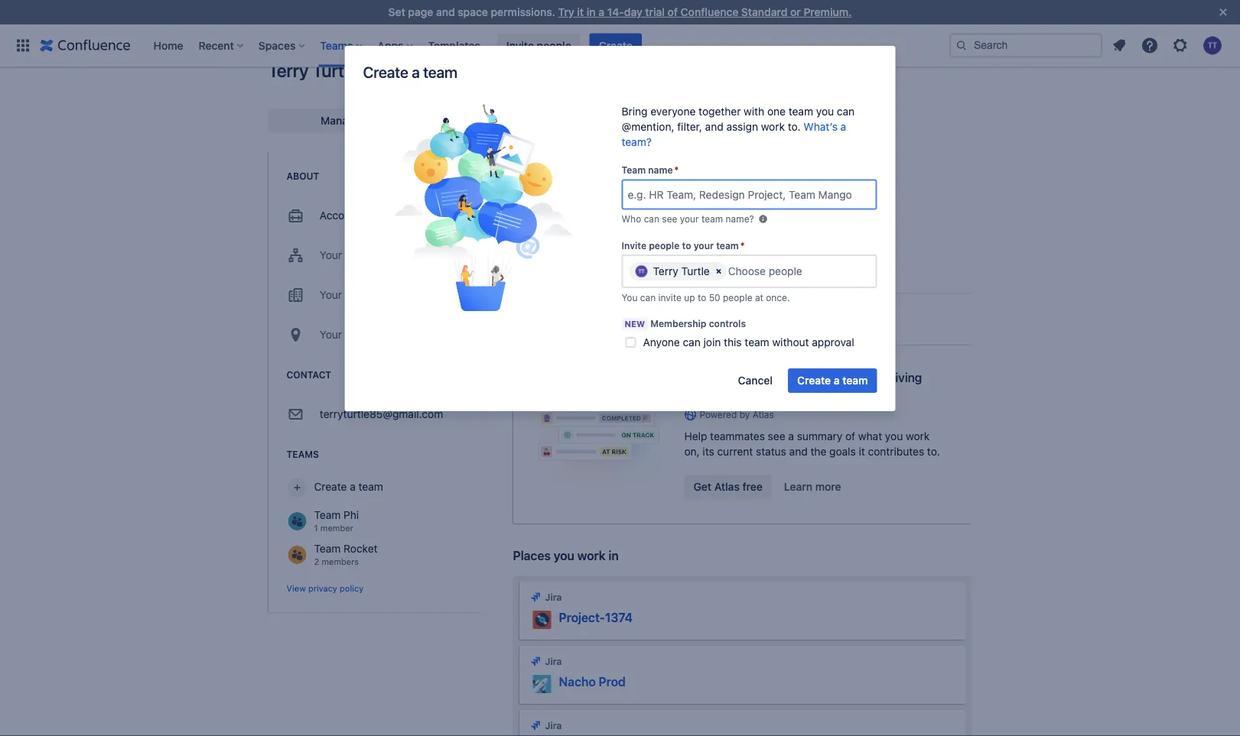Task type: locate. For each thing, give the bounding box(es) containing it.
1 horizontal spatial terry turtle
[[653, 265, 710, 278]]

name
[[648, 165, 673, 176]]

see
[[662, 214, 678, 225], [768, 430, 786, 443]]

people for invite people to your team *
[[649, 240, 680, 251]]

to right up
[[698, 292, 707, 303]]

0 vertical spatial integrate
[[558, 95, 602, 107]]

work inside share the status of the work you're driving towards
[[815, 371, 843, 385]]

2 jira from the top
[[545, 657, 562, 667]]

0 vertical spatial terry
[[268, 60, 309, 81]]

1 your from the top
[[320, 249, 342, 262]]

the down summary
[[811, 446, 827, 458]]

2 vertical spatial jira
[[545, 721, 562, 732]]

0 vertical spatial people
[[537, 39, 571, 52]]

nacho
[[558, 176, 583, 186], [558, 210, 583, 220], [558, 244, 583, 254], [559, 675, 596, 690]]

updated up "@mention,"
[[635, 109, 668, 119]]

1 horizontal spatial in
[[609, 549, 619, 564]]

0 horizontal spatial to.
[[788, 121, 801, 133]]

it
[[577, 6, 584, 18], [859, 446, 865, 458]]

refactor
[[558, 229, 600, 242]]

premium.
[[804, 6, 852, 18]]

0 horizontal spatial terry
[[268, 60, 309, 81]]

1 vertical spatial jira
[[545, 657, 562, 667]]

more
[[816, 481, 842, 494]]

to. inside bring everyone together with one team you can @mention, filter, and assign work to.
[[788, 121, 801, 133]]

create down teams
[[314, 481, 347, 494]]

0 horizontal spatial in
[[587, 6, 596, 18]]

and right page
[[436, 6, 455, 18]]

prod down refactor
[[586, 244, 605, 254]]

close image
[[1215, 3, 1233, 21]]

this down experience
[[666, 176, 681, 186]]

policy
[[340, 584, 364, 594]]

you down waiting at the top
[[613, 176, 628, 186]]

set page and space permissions. try it in a 14-day trial of confluence standard or premium.
[[388, 6, 852, 18]]

contact
[[287, 370, 331, 380]]

you inside the help teammates see a summary of what you work on, its current status and the goals it contributes to.
[[885, 430, 903, 443]]

2 vertical spatial you
[[554, 549, 575, 564]]

1 vertical spatial create a team button
[[287, 473, 464, 504]]

0 horizontal spatial turtle
[[312, 60, 358, 81]]

you updated this yesterday up experience
[[618, 143, 727, 153]]

2 vertical spatial people
[[723, 292, 753, 303]]

you up contributes
[[885, 430, 903, 443]]

current
[[717, 446, 753, 458]]

your up data
[[680, 214, 699, 225]]

people inside 'button'
[[537, 39, 571, 52]]

view for view privacy policy
[[287, 584, 306, 594]]

in
[[587, 6, 596, 18], [609, 549, 619, 564]]

view left privacy
[[287, 584, 306, 594]]

0 vertical spatial turtle
[[312, 60, 358, 81]]

2 vertical spatial of
[[846, 430, 856, 443]]

express
[[558, 196, 596, 208]]

0 vertical spatial invite
[[507, 39, 534, 52]]

work up contributes
[[906, 430, 930, 443]]

this for experience
[[666, 176, 681, 186]]

0 horizontal spatial create a team button
[[287, 473, 464, 504]]

your up the clear image
[[694, 240, 714, 251]]

view left all at the right top of the page
[[935, 39, 958, 52]]

0 vertical spatial view
[[935, 39, 958, 52]]

apps button
[[373, 33, 419, 58]]

2 horizontal spatial of
[[846, 430, 856, 443]]

0 vertical spatial atlas
[[753, 410, 774, 420]]

global element
[[9, 24, 947, 67]]

jira up project-
[[545, 592, 562, 603]]

1 horizontal spatial turtle
[[682, 265, 710, 278]]

work left you're
[[815, 371, 843, 385]]

yesterday
[[688, 109, 727, 119], [688, 143, 727, 153], [683, 176, 722, 186], [683, 210, 722, 220], [701, 244, 740, 254]]

banner containing home
[[0, 24, 1241, 67]]

integrate left the api
[[558, 128, 602, 141]]

1 vertical spatial status
[[756, 446, 787, 458]]

0 vertical spatial your
[[364, 114, 386, 127]]

1 vertical spatial integrate
[[558, 128, 602, 141]]

see inside the help teammates see a summary of what you work on, its current status and the goals it contributes to.
[[768, 430, 786, 443]]

and
[[436, 6, 455, 18], [705, 121, 724, 133], [790, 446, 808, 458]]

you commented here yesterday
[[613, 244, 740, 254]]

a inside what's a team?
[[841, 121, 847, 133]]

sdk
[[635, 128, 656, 141]]

create a team element
[[376, 104, 590, 315]]

integrate
[[558, 95, 602, 107], [558, 128, 602, 141]]

view privacy policy
[[287, 584, 364, 594]]

yesterday down experience
[[683, 176, 722, 186]]

you down refactor user profile data
[[613, 244, 628, 254]]

you updated this yesterday down floor
[[618, 109, 727, 119]]

settings icon image
[[1172, 36, 1190, 55]]

2 horizontal spatial you
[[885, 430, 903, 443]]

it down what at the bottom right
[[859, 446, 865, 458]]

turtle up manage
[[312, 60, 358, 81]]

department
[[345, 249, 403, 262]]

1 vertical spatial terry
[[653, 265, 679, 278]]

updated down sdk
[[635, 143, 668, 153]]

who can see your team name?
[[622, 214, 754, 225]]

1 horizontal spatial create a team button
[[788, 369, 877, 393]]

1 vertical spatial to.
[[928, 446, 940, 458]]

you updated this yesterday
[[618, 109, 727, 119], [618, 143, 727, 153], [613, 176, 722, 186], [613, 210, 722, 220]]

the left bring
[[605, 95, 621, 107]]

you updated this yesterday down name
[[613, 176, 722, 186]]

apps
[[378, 39, 404, 52]]

to.
[[788, 121, 801, 133], [928, 446, 940, 458]]

invite inside 'button'
[[507, 39, 534, 52]]

0 vertical spatial see
[[662, 214, 678, 225]]

1 horizontal spatial of
[[779, 371, 791, 385]]

integrate up integrate api & sdk
[[558, 95, 602, 107]]

cancel button
[[729, 369, 782, 393]]

you
[[618, 109, 633, 119], [618, 143, 633, 153], [613, 176, 628, 186], [613, 210, 628, 220], [613, 244, 628, 254], [622, 292, 638, 303]]

status right current on the bottom
[[756, 446, 787, 458]]

jira image
[[530, 591, 542, 604], [530, 591, 542, 604], [530, 656, 542, 668], [530, 656, 542, 668], [530, 720, 542, 732], [530, 720, 542, 732]]

can up the profile
[[644, 214, 660, 225]]

1 vertical spatial see
[[768, 430, 786, 443]]

1 horizontal spatial terry
[[653, 265, 679, 278]]

places you work in
[[513, 549, 619, 564]]

you down checkout
[[613, 210, 628, 220]]

1 vertical spatial of
[[779, 371, 791, 385]]

you
[[816, 105, 834, 118], [885, 430, 903, 443], [554, 549, 575, 564]]

permissions.
[[491, 6, 556, 18]]

of right trial
[[668, 6, 678, 18]]

1 vertical spatial your
[[320, 289, 342, 302]]

account
[[389, 114, 430, 127]]

1 horizontal spatial see
[[768, 430, 786, 443]]

1 vertical spatial and
[[705, 121, 724, 133]]

organization
[[345, 289, 406, 302]]

in left '14-'
[[587, 6, 596, 18]]

1 horizontal spatial it
[[859, 446, 865, 458]]

terry down spaces popup button
[[268, 60, 309, 81]]

your left organization
[[320, 289, 342, 302]]

see right teammates
[[768, 430, 786, 443]]

jira for nacho prod
[[545, 657, 562, 667]]

bring everyone together with one team you can @mention, filter, and assign work to.
[[622, 105, 855, 133]]

you for dance
[[618, 109, 633, 119]]

0 vertical spatial you
[[816, 105, 834, 118]]

here
[[680, 244, 698, 254]]

invite down permissions.
[[507, 39, 534, 52]]

banner
[[0, 24, 1241, 67]]

1 vertical spatial terry turtle
[[653, 265, 710, 278]]

you updated this yesterday for sdk
[[618, 143, 727, 153]]

3 your from the top
[[320, 329, 342, 341]]

2 your from the top
[[320, 289, 342, 302]]

0 vertical spatial in
[[587, 6, 596, 18]]

jira down nacho prod link
[[545, 721, 562, 732]]

0 vertical spatial your
[[320, 249, 342, 262]]

updated up the profile
[[630, 210, 664, 220]]

2 vertical spatial and
[[790, 446, 808, 458]]

jira for project-1374
[[545, 592, 562, 603]]

atlas
[[753, 410, 774, 420], [715, 481, 740, 494]]

1 horizontal spatial you
[[816, 105, 834, 118]]

with
[[744, 105, 765, 118]]

1 horizontal spatial to
[[698, 292, 707, 303]]

2 vertical spatial your
[[694, 240, 714, 251]]

0 horizontal spatial people
[[537, 39, 571, 52]]

1 vertical spatial to
[[698, 292, 707, 303]]

1 vertical spatial your
[[680, 214, 699, 225]]

turtle left the clear image
[[682, 265, 710, 278]]

experience
[[655, 162, 710, 174]]

nacho down improve
[[558, 176, 583, 186]]

dance
[[624, 95, 654, 107]]

0 horizontal spatial it
[[577, 6, 584, 18]]

0 vertical spatial of
[[668, 6, 678, 18]]

*
[[675, 165, 679, 176], [741, 240, 745, 251]]

of up 'goals'
[[846, 430, 856, 443]]

invite people to your team *
[[622, 240, 745, 251]]

you down &
[[618, 143, 633, 153]]

you right places
[[554, 549, 575, 564]]

this for floor
[[671, 109, 685, 119]]

express checkout
[[558, 196, 645, 208]]

integrate for integrate the dance floor
[[558, 95, 602, 107]]

status inside share the status of the work you're driving towards
[[741, 371, 776, 385]]

driving
[[884, 371, 922, 385]]

templates
[[428, 39, 481, 52]]

integrate for integrate api & sdk
[[558, 128, 602, 141]]

* down name?
[[741, 240, 745, 251]]

prod down 1374
[[599, 675, 626, 690]]

1 vertical spatial view
[[287, 584, 306, 594]]

see for team name
[[662, 214, 678, 225]]

you updated this yesterday up data
[[613, 210, 722, 220]]

and down summary
[[790, 446, 808, 458]]

can left join
[[683, 336, 701, 349]]

status inside the help teammates see a summary of what you work on, its current status and the goals it contributes to.
[[756, 446, 787, 458]]

this down controls
[[724, 336, 742, 349]]

yesterday down filter,
[[688, 143, 727, 153]]

team inside bring everyone together with one team you can @mention, filter, and assign work to.
[[789, 105, 814, 118]]

goals
[[830, 446, 856, 458]]

confluence image
[[40, 36, 130, 55], [40, 36, 130, 55]]

to. right contributes
[[928, 446, 940, 458]]

to. left what's in the top right of the page
[[788, 121, 801, 133]]

home link
[[149, 33, 188, 58]]

jira up nacho prod link
[[545, 657, 562, 667]]

2 vertical spatial your
[[320, 329, 342, 341]]

your
[[320, 249, 342, 262], [320, 289, 342, 302], [320, 329, 342, 341]]

terry right 'terry turtle' icon
[[653, 265, 679, 278]]

1 horizontal spatial view
[[935, 39, 958, 52]]

this for sdk
[[671, 143, 685, 153]]

prod down express checkout
[[586, 210, 605, 220]]

0 vertical spatial it
[[577, 6, 584, 18]]

0 horizontal spatial invite
[[507, 39, 534, 52]]

updated
[[635, 109, 668, 119], [635, 143, 668, 153], [630, 176, 664, 186], [630, 210, 664, 220]]

everyone
[[651, 105, 696, 118]]

0 vertical spatial to.
[[788, 121, 801, 133]]

it right try
[[577, 6, 584, 18]]

0 vertical spatial jira
[[545, 592, 562, 603]]

user
[[602, 229, 624, 242]]

0 vertical spatial status
[[741, 371, 776, 385]]

yesterday up filter,
[[688, 109, 727, 119]]

1 vertical spatial people
[[649, 240, 680, 251]]

by
[[740, 410, 750, 420]]

terry turtle down spaces popup button
[[268, 60, 358, 81]]

nacho down refactor
[[558, 244, 583, 254]]

see up data
[[662, 214, 678, 225]]

1 vertical spatial you
[[885, 430, 903, 443]]

1 horizontal spatial invite
[[622, 240, 647, 251]]

create a team up powered by atlas link in the right bottom of the page
[[797, 375, 868, 387]]

work
[[761, 121, 785, 133], [815, 371, 843, 385], [906, 430, 930, 443], [578, 549, 606, 564]]

1 vertical spatial *
[[741, 240, 745, 251]]

0 horizontal spatial terry turtle
[[268, 60, 358, 81]]

0 horizontal spatial see
[[662, 214, 678, 225]]

1 horizontal spatial to.
[[928, 446, 940, 458]]

day
[[624, 6, 643, 18]]

anyone
[[643, 336, 680, 349]]

view
[[935, 39, 958, 52], [287, 584, 306, 594]]

2 vertical spatial create a team
[[314, 481, 383, 494]]

invite for invite people
[[507, 39, 534, 52]]

search image
[[956, 39, 968, 52]]

yesterday up the clear image
[[701, 244, 740, 254]]

2 horizontal spatial and
[[790, 446, 808, 458]]

1 jira from the top
[[545, 592, 562, 603]]

help
[[685, 430, 707, 443]]

set
[[388, 6, 405, 18]]

your right manage
[[364, 114, 386, 127]]

of right cancel
[[779, 371, 791, 385]]

0 horizontal spatial of
[[668, 6, 678, 18]]

your for your department
[[320, 249, 342, 262]]

atlas right get
[[715, 481, 740, 494]]

invite for invite people to your team *
[[622, 240, 647, 251]]

0 horizontal spatial *
[[675, 165, 679, 176]]

this up experience
[[671, 143, 685, 153]]

50
[[709, 292, 721, 303]]

atlas right the by
[[753, 410, 774, 420]]

this down floor
[[671, 109, 685, 119]]

on
[[560, 39, 574, 53]]

1 horizontal spatial and
[[705, 121, 724, 133]]

1374
[[605, 611, 633, 626]]

create inside global element
[[599, 39, 633, 52]]

view all link
[[935, 39, 972, 52]]

1 vertical spatial invite
[[622, 240, 647, 251]]

your left "location"
[[320, 329, 342, 341]]

terry turtle down the you commented here yesterday on the top
[[653, 265, 710, 278]]

teams
[[287, 449, 319, 460]]

* right name
[[675, 165, 679, 176]]

see for share the status of the work you're driving towards
[[768, 430, 786, 443]]

your down "account"
[[320, 249, 342, 262]]

work inside the help teammates see a summary of what you work on, its current status and the goals it contributes to.
[[906, 430, 930, 443]]

cancel
[[738, 375, 773, 387]]

confluence
[[681, 6, 739, 18]]

0 vertical spatial to
[[682, 240, 691, 251]]

create a team down apps popup button
[[363, 63, 458, 81]]

you up what's in the top right of the page
[[816, 105, 834, 118]]

0 horizontal spatial view
[[287, 584, 306, 594]]

standard
[[742, 6, 788, 18]]

can up what's in the top right of the page
[[837, 105, 855, 118]]

name?
[[726, 214, 754, 225]]

learn
[[784, 481, 813, 494]]

create a team down teams
[[314, 481, 383, 494]]

updated down team name *
[[630, 176, 664, 186]]

and inside the help teammates see a summary of what you work on, its current status and the goals it contributes to.
[[790, 446, 808, 458]]

waiting
[[600, 162, 635, 174]]

status up the by
[[741, 371, 776, 385]]

your organization
[[320, 289, 406, 302]]

one
[[768, 105, 786, 118]]

powered by atlas link
[[685, 408, 948, 422]]

you down integrate the dance floor in the top of the page
[[618, 109, 633, 119]]

0 vertical spatial terry turtle
[[268, 60, 358, 81]]

2 integrate from the top
[[558, 128, 602, 141]]

to down who can see your team name?
[[682, 240, 691, 251]]

1 horizontal spatial people
[[649, 240, 680, 251]]

all
[[961, 39, 972, 52]]

manage
[[321, 114, 361, 127]]

0 horizontal spatial atlas
[[715, 481, 740, 494]]

your team name is visible to anyone in your organisation. it may be visible on work shared outside your organisation. image
[[757, 213, 770, 225]]

1 integrate from the top
[[558, 95, 602, 107]]

invite down 'who' at the top right of page
[[622, 240, 647, 251]]

0 vertical spatial and
[[436, 6, 455, 18]]

of inside share the status of the work you're driving towards
[[779, 371, 791, 385]]

and down together
[[705, 121, 724, 133]]

nacho prod down refactor
[[558, 244, 605, 254]]

the
[[605, 95, 621, 107], [720, 371, 738, 385], [794, 371, 812, 385], [811, 446, 827, 458]]

what's
[[804, 121, 838, 133]]

create down '14-'
[[599, 39, 633, 52]]

0 vertical spatial *
[[675, 165, 679, 176]]

in up 1374
[[609, 549, 619, 564]]

1 vertical spatial it
[[859, 446, 865, 458]]

yesterday up the invite people to your team *
[[683, 210, 722, 220]]

you updated this yesterday for experience
[[613, 176, 722, 186]]

you for profile
[[613, 244, 628, 254]]

1 vertical spatial atlas
[[715, 481, 740, 494]]



Task type: describe. For each thing, give the bounding box(es) containing it.
the up towards
[[720, 371, 738, 385]]

and inside bring everyone together with one team you can @mention, filter, and assign work to.
[[705, 121, 724, 133]]

spaces button
[[254, 33, 311, 58]]

team?
[[622, 136, 652, 148]]

trial
[[645, 6, 665, 18]]

learn more
[[784, 481, 842, 494]]

profile
[[627, 229, 658, 242]]

yesterday for data
[[701, 244, 740, 254]]

page
[[408, 6, 433, 18]]

share the status of the work you're driving towards
[[685, 371, 922, 400]]

yesterday for experience
[[683, 176, 722, 186]]

1 vertical spatial in
[[609, 549, 619, 564]]

nacho prod down project-1374 link
[[559, 675, 626, 690]]

prod up express checkout
[[586, 176, 605, 186]]

your for who
[[680, 214, 699, 225]]

0 vertical spatial create a team button
[[788, 369, 877, 393]]

manager
[[364, 209, 407, 222]]

what
[[859, 430, 883, 443]]

0 horizontal spatial to
[[682, 240, 691, 251]]

your department
[[320, 249, 403, 262]]

on,
[[685, 446, 700, 458]]

to. inside the help teammates see a summary of what you work on, its current status and the goals it contributes to.
[[928, 446, 940, 458]]

view for view all
[[935, 39, 958, 52]]

0 horizontal spatial you
[[554, 549, 575, 564]]

filter,
[[678, 121, 702, 133]]

share
[[685, 371, 717, 385]]

can inside 'new membership controls anyone can join this team without approval'
[[683, 336, 701, 349]]

of inside the help teammates see a summary of what you work on, its current status and the goals it contributes to.
[[846, 430, 856, 443]]

work right places
[[578, 549, 606, 564]]

nacho down project-
[[559, 675, 596, 690]]

updated for experience
[[630, 176, 664, 186]]

this inside 'new membership controls anyone can join this team without approval'
[[724, 336, 742, 349]]

1 vertical spatial turtle
[[682, 265, 710, 278]]

join
[[704, 336, 721, 349]]

1 horizontal spatial *
[[741, 240, 745, 251]]

view privacy policy link
[[287, 584, 364, 594]]

summary
[[797, 430, 843, 443]]

who
[[622, 214, 642, 225]]

or
[[791, 6, 801, 18]]

you for list
[[613, 176, 628, 186]]

3 jira from the top
[[545, 721, 562, 732]]

terry turtle image
[[636, 266, 648, 278]]

free
[[743, 481, 763, 494]]

your for your organization
[[320, 289, 342, 302]]

invite people
[[507, 39, 571, 52]]

can inside bring everyone together with one team you can @mention, filter, and assign work to.
[[837, 105, 855, 118]]

invite
[[659, 292, 682, 303]]

can left invite
[[640, 292, 656, 303]]

without
[[773, 336, 809, 349]]

worked
[[513, 39, 557, 53]]

create down apps
[[363, 63, 408, 81]]

location
[[345, 329, 384, 341]]

1 vertical spatial create a team
[[797, 375, 868, 387]]

try it in a 14-day trial of confluence standard or premium. link
[[558, 6, 852, 18]]

create link
[[590, 33, 642, 58]]

clear image
[[713, 266, 725, 278]]

your for invite
[[694, 240, 714, 251]]

what's a team? link
[[622, 121, 847, 148]]

new membership controls anyone can join this team without approval
[[625, 319, 855, 349]]

nacho prod down improve
[[558, 176, 605, 186]]

assign
[[727, 121, 758, 133]]

home
[[153, 39, 183, 52]]

updated for floor
[[635, 109, 668, 119]]

your location
[[320, 329, 384, 341]]

worked on
[[513, 39, 574, 53]]

list
[[638, 162, 653, 174]]

the down without
[[794, 371, 812, 385]]

team inside 'new membership controls anyone can join this team without approval'
[[745, 336, 770, 349]]

templates link
[[424, 33, 485, 58]]

account manager
[[320, 209, 407, 222]]

2 horizontal spatial people
[[723, 292, 753, 303]]

14-
[[607, 6, 624, 18]]

account
[[320, 209, 361, 222]]

controls
[[709, 319, 746, 329]]

you up new
[[622, 292, 638, 303]]

project-
[[559, 611, 605, 626]]

its
[[703, 446, 715, 458]]

contributes
[[868, 446, 925, 458]]

people for invite people
[[537, 39, 571, 52]]

integrate the dance floor
[[558, 95, 680, 107]]

project-1374 link
[[559, 611, 633, 626]]

floor
[[657, 95, 680, 107]]

you inside bring everyone together with one team you can @mention, filter, and assign work to.
[[816, 105, 834, 118]]

refactor user profile data
[[558, 229, 683, 242]]

commented
[[630, 244, 678, 254]]

it inside the help teammates see a summary of what you work on, its current status and the goals it contributes to.
[[859, 446, 865, 458]]

space
[[458, 6, 488, 18]]

create a team image
[[393, 104, 574, 311]]

work inside bring everyone together with one team you can @mention, filter, and assign work to.
[[761, 121, 785, 133]]

Search field
[[950, 33, 1103, 58]]

your for your location
[[320, 329, 342, 341]]

privacy
[[308, 584, 337, 594]]

team
[[622, 165, 646, 176]]

atlas inside button
[[715, 481, 740, 494]]

towards
[[685, 386, 730, 400]]

the inside the help teammates see a summary of what you work on, its current status and the goals it contributes to.
[[811, 446, 827, 458]]

new
[[625, 320, 645, 329]]

team name *
[[622, 165, 679, 176]]

0 vertical spatial create a team
[[363, 63, 458, 81]]

1 horizontal spatial atlas
[[753, 410, 774, 420]]

teammates
[[710, 430, 765, 443]]

spaces
[[259, 39, 296, 52]]

membership
[[651, 319, 707, 329]]

nacho prod link
[[559, 675, 626, 690]]

powered by atlas
[[700, 410, 774, 420]]

a inside the help teammates see a summary of what you work on, its current status and the goals it contributes to.
[[789, 430, 794, 443]]

project-1374
[[559, 611, 633, 626]]

Choose people text field
[[728, 264, 822, 279]]

updated for sdk
[[635, 143, 668, 153]]

create up powered by atlas link in the right bottom of the page
[[797, 375, 831, 387]]

&
[[624, 128, 632, 141]]

nacho prod down express
[[558, 210, 605, 220]]

atlas image
[[685, 409, 697, 421]]

learn more button
[[775, 475, 851, 500]]

you updated this yesterday for floor
[[618, 109, 727, 119]]

manage your account link
[[268, 109, 483, 133]]

api
[[605, 128, 621, 141]]

0 horizontal spatial and
[[436, 6, 455, 18]]

places
[[513, 549, 551, 564]]

at
[[755, 292, 764, 303]]

help teammates see a summary of what you work on, its current status and the goals it contributes to.
[[685, 430, 940, 458]]

powered
[[700, 410, 737, 420]]

invite people button
[[497, 33, 581, 58]]

nacho down express
[[558, 210, 583, 220]]

yesterday for sdk
[[688, 143, 727, 153]]

this up data
[[666, 210, 681, 220]]

you for &
[[618, 143, 633, 153]]

integrate api & sdk
[[558, 128, 656, 141]]

yesterday for floor
[[688, 109, 727, 119]]

e.g. HR Team, Redesign Project, Team Mango field
[[623, 181, 876, 209]]



Task type: vqa. For each thing, say whether or not it's contained in the screenshot.
Projects to the bottom
no



